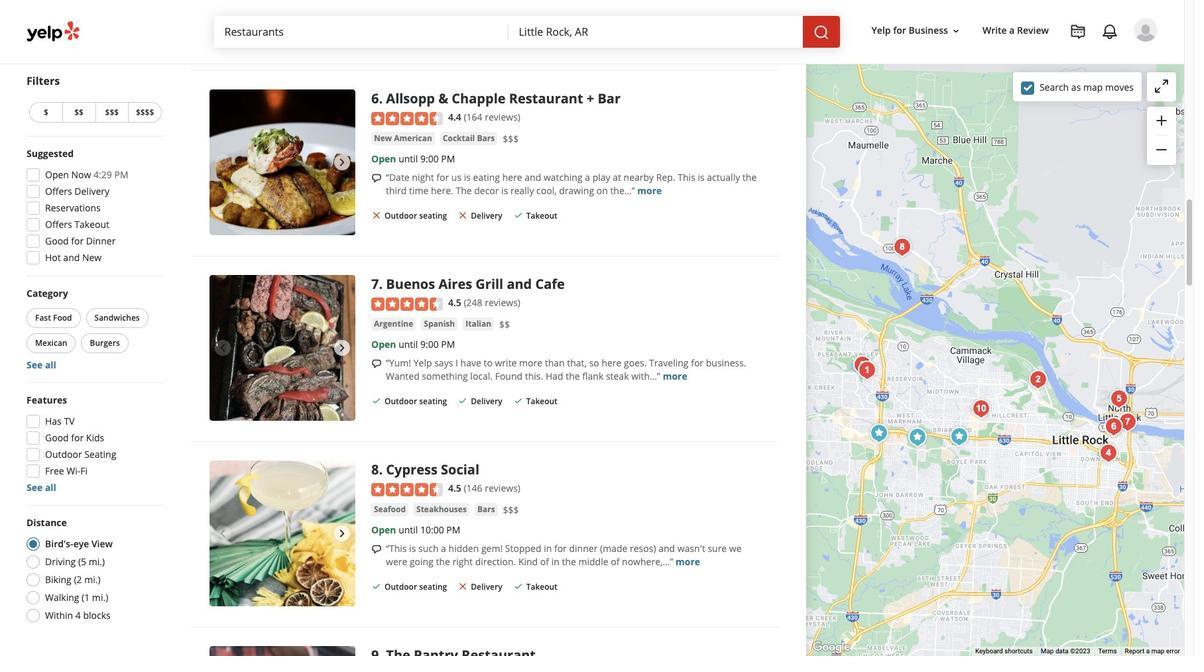 Task type: describe. For each thing, give the bounding box(es) containing it.
moves
[[1105, 81, 1134, 93]]

sandwiches
[[95, 312, 140, 324]]

new inside the "new american" button
[[374, 132, 392, 144]]

next image for 6 . allsopp & chapple restaurant + bar
[[334, 155, 350, 171]]

play
[[593, 171, 610, 184]]

slideshow element for 8
[[210, 461, 355, 607]]

until for allsopp
[[399, 152, 418, 165]]

kendall p. image
[[1134, 18, 1158, 42]]

open until 9:00 pm for allsopp
[[371, 152, 455, 165]]

4.4 star rating image
[[371, 112, 443, 125]]

middle
[[579, 556, 608, 568]]

16 close v2 image for outdoor seating
[[371, 210, 382, 221]]

local.
[[470, 370, 493, 382]]

cafe
[[535, 275, 565, 293]]

argentine
[[374, 318, 413, 329]]

bars inside button
[[477, 132, 495, 144]]

nearby
[[624, 171, 654, 184]]

for inside button
[[893, 24, 906, 37]]

$$$ for 6 . allsopp & chapple restaurant + bar
[[503, 132, 519, 145]]

good for kids
[[45, 432, 104, 444]]

cocktail bars link
[[440, 132, 497, 145]]

next image for 8 . cypress social
[[334, 526, 350, 542]]

terms
[[1098, 648, 1117, 655]]

none field things to do, nail salons, plumbers
[[214, 16, 508, 48]]

offers for offers delivery
[[45, 185, 72, 198]]

expand map image
[[1154, 78, 1170, 94]]

for up outdoor seating on the bottom of the page
[[71, 432, 84, 444]]

the down 'dinner'
[[562, 556, 576, 568]]

"yum! yelp says i have to write more than that, so here goes. traveling for business. wanted something local. found this. had the flank steak with…"
[[386, 357, 746, 382]]

terms link
[[1098, 648, 1117, 655]]

1 vertical spatial in
[[551, 556, 560, 568]]

at
[[613, 171, 621, 184]]

shortcuts
[[1005, 648, 1033, 655]]

open until 9:00 pm for buenos
[[371, 338, 455, 351]]

seafood link
[[371, 503, 409, 516]]

$$$ button
[[95, 102, 128, 123]]

allsopp & chapple restaurant + bar image
[[1101, 413, 1127, 440]]

group containing features
[[23, 394, 164, 495]]

subway image
[[946, 423, 973, 450]]

$$ inside button
[[74, 107, 84, 118]]

good for dinner
[[45, 235, 116, 247]]

italian link
[[463, 318, 494, 331]]

&
[[438, 90, 448, 108]]

©2023
[[1070, 648, 1090, 655]]

allsopp
[[386, 90, 435, 108]]

italian button
[[463, 318, 494, 331]]

see for features
[[27, 481, 43, 494]]

outdoor for 7
[[385, 396, 417, 407]]

resos)
[[630, 542, 656, 555]]

outdoor for 8
[[385, 581, 417, 593]]

dinner
[[86, 235, 116, 247]]

"this
[[386, 542, 407, 555]]

zaxby's chicken fingers & buffalo wings image
[[866, 420, 893, 447]]

yelp for business
[[872, 24, 948, 37]]

reviews) for grill
[[485, 297, 521, 309]]

aires
[[439, 275, 472, 293]]

really
[[511, 184, 534, 197]]

(146
[[464, 482, 483, 495]]

outdoor seating
[[45, 448, 116, 461]]

the
[[456, 184, 472, 197]]

report
[[1125, 648, 1145, 655]]

this
[[678, 171, 695, 184]]

delivery for 6 . allsopp & chapple restaurant + bar
[[471, 210, 502, 221]]

until for cypress
[[399, 524, 418, 536]]

free
[[45, 465, 64, 477]]

for inside "date night for us is eating here and watching a play at nearby rep.  this is actually the third time here.    the decor is really cool, drawing on the…"
[[437, 171, 449, 184]]

for inside "yum! yelp says i have to write more than that, so here goes. traveling for business. wanted something local. found this. had the flank steak with…"
[[691, 357, 704, 369]]

pm for 7 . buenos aires grill and cafe
[[441, 338, 455, 351]]

4.4 (164 reviews)
[[448, 111, 521, 124]]

see all for features
[[27, 481, 56, 494]]

6 . allsopp & chapple restaurant + bar
[[371, 90, 621, 108]]

fast
[[35, 312, 51, 324]]

map for moves
[[1083, 81, 1103, 93]]

blocks
[[83, 609, 111, 622]]

notifications image
[[1102, 24, 1118, 40]]

mi.) for biking (2 mi.)
[[84, 574, 101, 586]]

outdoor seating for chapple
[[385, 210, 447, 221]]

zoom in image
[[1154, 113, 1170, 128]]

such
[[418, 542, 439, 555]]

see all for category
[[27, 359, 56, 371]]

10:00
[[420, 524, 444, 536]]

taco bell image
[[904, 424, 931, 451]]

16 chevron down v2 image
[[951, 26, 961, 36]]

1 of from the left
[[540, 556, 549, 568]]

6
[[371, 90, 379, 108]]

kind
[[518, 556, 538, 568]]

and inside "this is such a hidden gem! stopped in for dinner (made resos) and wasn't sure we were going the right direction. kind of in the middle of nowhere,…"
[[659, 542, 675, 555]]

good for good for dinner
[[45, 235, 69, 247]]

outdoor seating for grill
[[385, 396, 447, 407]]

all for category
[[45, 359, 56, 371]]

3 seating from the top
[[419, 581, 447, 593]]

maddie's place image
[[1025, 366, 1052, 393]]

keyboard shortcuts
[[975, 648, 1033, 655]]

within 4 blocks
[[45, 609, 111, 622]]

grill
[[476, 275, 503, 293]]

4.5 for aires
[[448, 297, 461, 309]]

2 vertical spatial more link
[[676, 556, 700, 568]]

seating
[[84, 448, 116, 461]]

16 speech v2 image
[[371, 544, 382, 555]]

7
[[371, 275, 379, 293]]

"yum!
[[386, 357, 411, 369]]

2 of from the left
[[611, 556, 620, 568]]

now
[[71, 168, 91, 181]]

8 . cypress social
[[371, 461, 479, 479]]

16 speech v2 image for 7
[[371, 358, 382, 369]]

the pantry restaurant image
[[849, 352, 876, 378]]

here.
[[431, 184, 453, 197]]

seafood button
[[371, 503, 409, 516]]

new inside group
[[82, 251, 102, 264]]

flank
[[582, 370, 604, 382]]

(248
[[464, 297, 483, 309]]

16 checkmark v2 image for delivery
[[458, 396, 468, 406]]

cypress social image
[[889, 234, 916, 260]]

distance
[[27, 517, 67, 529]]

buenos aires grill and cafe image
[[1115, 409, 1141, 435]]

walking (1 mi.)
[[45, 591, 108, 604]]

has
[[45, 415, 62, 428]]

something
[[422, 370, 468, 382]]

mi.) for walking (1 mi.)
[[92, 591, 108, 604]]

food
[[53, 312, 72, 324]]

open for 7
[[371, 338, 396, 351]]

with…"
[[631, 370, 660, 382]]

slideshow element for 6
[[210, 90, 355, 236]]

keyboard
[[975, 648, 1003, 655]]

eating
[[473, 171, 500, 184]]

spanish link
[[421, 318, 458, 331]]

slideshow element for 7
[[210, 275, 355, 421]]

none field address, neighborhood, city, state or zip
[[508, 16, 803, 48]]

third
[[386, 184, 407, 197]]

4.5 star rating image for buenos aires grill and cafe
[[371, 298, 443, 311]]

open now 4:29 pm
[[45, 168, 128, 181]]

map
[[1041, 648, 1054, 655]]

$ button
[[29, 102, 62, 123]]

more inside "yum! yelp says i have to write more than that, so here goes. traveling for business. wanted something local. found this. had the flank steak with…"
[[519, 357, 543, 369]]

actually
[[707, 171, 740, 184]]

$
[[44, 107, 48, 118]]

4
[[75, 609, 81, 622]]

bird's-
[[45, 538, 73, 550]]

takeout for 7 . buenos aires grill and cafe
[[526, 396, 558, 407]]

more link for +
[[637, 184, 662, 197]]

argentine button
[[371, 318, 416, 331]]

the inside "date night for us is eating here and watching a play at nearby rep.  this is actually the third time here.    the decor is really cool, drawing on the…"
[[743, 171, 757, 184]]

reviews) for chapple
[[485, 111, 521, 124]]

this.
[[525, 370, 543, 382]]

for inside "this is such a hidden gem! stopped in for dinner (made resos) and wasn't sure we were going the right direction. kind of in the middle of nowhere,…"
[[554, 542, 567, 555]]

us
[[451, 171, 462, 184]]

good for good for kids
[[45, 432, 69, 444]]

is inside "this is such a hidden gem! stopped in for dinner (made resos) and wasn't sure we were going the right direction. kind of in the middle of nowhere,…"
[[409, 542, 416, 555]]

cocktail bars
[[443, 132, 495, 144]]

to
[[484, 357, 493, 369]]



Task type: locate. For each thing, give the bounding box(es) containing it.
$$$$
[[136, 107, 154, 118]]

biking (2 mi.)
[[45, 574, 101, 586]]

0 vertical spatial all
[[45, 359, 56, 371]]

see all
[[27, 359, 56, 371], [27, 481, 56, 494]]

4.5 left "(146" on the bottom left of page
[[448, 482, 461, 495]]

a left play
[[585, 171, 590, 184]]

drawing
[[559, 184, 594, 197]]

4.5 star rating image down buenos
[[371, 298, 443, 311]]

$$ button
[[62, 102, 95, 123]]

1 slideshow element from the top
[[210, 90, 355, 236]]

bars down 4.4 (164 reviews)
[[477, 132, 495, 144]]

open for 6
[[371, 152, 396, 165]]

pm for 8 . cypress social
[[447, 524, 460, 536]]

1 vertical spatial 9:00
[[420, 338, 439, 351]]

for left business
[[893, 24, 906, 37]]

1 vertical spatial 4.5 star rating image
[[371, 483, 443, 497]]

for right traveling
[[691, 357, 704, 369]]

open down suggested at the top
[[45, 168, 69, 181]]

and
[[525, 171, 541, 184], [63, 251, 80, 264], [507, 275, 532, 293], [659, 542, 675, 555]]

1 horizontal spatial $$
[[499, 318, 510, 331]]

3 until from the top
[[399, 524, 418, 536]]

yelp left says
[[414, 357, 432, 369]]

here inside "date night for us is eating here and watching a play at nearby rep.  this is actually the third time here.    the decor is really cool, drawing on the…"
[[502, 171, 522, 184]]

all down mexican button
[[45, 359, 56, 371]]

2 all from the top
[[45, 481, 56, 494]]

pm
[[441, 152, 455, 165], [114, 168, 128, 181], [441, 338, 455, 351], [447, 524, 460, 536]]

reviews) down allsopp & chapple restaurant + bar link
[[485, 111, 521, 124]]

on
[[597, 184, 608, 197]]

delivery down local.
[[471, 396, 502, 407]]

open up "date
[[371, 152, 396, 165]]

mi.) for driving (5 mi.)
[[89, 556, 105, 568]]

good up hot
[[45, 235, 69, 247]]

1 horizontal spatial map
[[1152, 648, 1165, 655]]

0 vertical spatial offers
[[45, 185, 72, 198]]

1 bars from the top
[[477, 132, 495, 144]]

9:00 for allsopp
[[420, 152, 439, 165]]

we
[[729, 542, 742, 555]]

offers for offers takeout
[[45, 218, 72, 231]]

0 vertical spatial 9:00
[[420, 152, 439, 165]]

1 vertical spatial next image
[[334, 340, 350, 356]]

1 horizontal spatial here
[[602, 357, 622, 369]]

is
[[464, 171, 471, 184], [698, 171, 705, 184], [501, 184, 508, 197], [409, 542, 416, 555]]

see down mexican button
[[27, 359, 43, 371]]

2 none field from the left
[[508, 16, 803, 48]]

slideshow element
[[210, 90, 355, 236], [210, 275, 355, 421], [210, 461, 355, 607]]

more link
[[637, 184, 662, 197], [663, 370, 687, 382], [676, 556, 700, 568]]

2 offers from the top
[[45, 218, 72, 231]]

1 4.5 star rating image from the top
[[371, 298, 443, 311]]

brood & barley image
[[1106, 386, 1133, 412]]

0 vertical spatial in
[[544, 542, 552, 555]]

new down the dinner
[[82, 251, 102, 264]]

9:00 up night
[[420, 152, 439, 165]]

2 horizontal spatial 16 checkmark v2 image
[[513, 581, 524, 592]]

map data ©2023
[[1041, 648, 1090, 655]]

a right write
[[1009, 24, 1015, 37]]

2 see from the top
[[27, 481, 43, 494]]

offers delivery
[[45, 185, 109, 198]]

1 good from the top
[[45, 235, 69, 247]]

0 horizontal spatial 16 close v2 image
[[371, 210, 382, 221]]

zoom out image
[[1154, 142, 1170, 158]]

1 9:00 from the top
[[420, 152, 439, 165]]

see all button down free
[[27, 481, 56, 494]]

4.5 left (248 at the top left of page
[[448, 297, 461, 309]]

more link down traveling
[[663, 370, 687, 382]]

0 vertical spatial previous image
[[215, 340, 231, 356]]

0 vertical spatial .
[[379, 90, 383, 108]]

outdoor seating down the time
[[385, 210, 447, 221]]

takeout for 6 . allsopp & chapple restaurant + bar
[[526, 210, 558, 221]]

going
[[410, 556, 434, 568]]

sandwiches button
[[86, 308, 148, 328]]

offers takeout
[[45, 218, 109, 231]]

so
[[589, 357, 599, 369]]

a inside write a review link
[[1009, 24, 1015, 37]]

1 vertical spatial $$$
[[503, 132, 519, 145]]

1 vertical spatial open until 9:00 pm
[[371, 338, 455, 351]]

in right the kind
[[551, 556, 560, 568]]

. for 8
[[379, 461, 383, 479]]

1 4.5 from the top
[[448, 297, 461, 309]]

outdoor for 6
[[385, 210, 417, 221]]

until
[[399, 152, 418, 165], [399, 338, 418, 351], [399, 524, 418, 536]]

0 horizontal spatial here
[[502, 171, 522, 184]]

of down (made
[[611, 556, 620, 568]]

3 next image from the top
[[334, 526, 350, 542]]

2 vertical spatial seating
[[419, 581, 447, 593]]

delivery for 7 . buenos aires grill and cafe
[[471, 396, 502, 407]]

group
[[1147, 107, 1176, 165], [23, 147, 164, 269], [24, 287, 164, 372], [23, 394, 164, 495]]

1 vertical spatial yelp
[[414, 357, 432, 369]]

reservations
[[45, 202, 101, 214]]

1 horizontal spatial 16 close v2 image
[[458, 210, 468, 221]]

mi.)
[[89, 556, 105, 568], [84, 574, 101, 586], [92, 591, 108, 604]]

a inside "date night for us is eating here and watching a play at nearby rep.  this is actually the third time here.    the decor is really cool, drawing on the…"
[[585, 171, 590, 184]]

offers down reservations on the top left of page
[[45, 218, 72, 231]]

group containing category
[[24, 287, 164, 372]]

1 vertical spatial slideshow element
[[210, 275, 355, 421]]

projects image
[[1070, 24, 1086, 40]]

new left american
[[374, 132, 392, 144]]

delivery down decor
[[471, 210, 502, 221]]

"date
[[386, 171, 410, 184]]

4.4
[[448, 111, 461, 124]]

0 horizontal spatial new
[[82, 251, 102, 264]]

2 slideshow element from the top
[[210, 275, 355, 421]]

1 vertical spatial mi.)
[[84, 574, 101, 586]]

0 vertical spatial good
[[45, 235, 69, 247]]

2 4.5 star rating image from the top
[[371, 483, 443, 497]]

0 vertical spatial 16 speech v2 image
[[371, 173, 382, 183]]

None field
[[214, 16, 508, 48], [508, 16, 803, 48]]

write a review
[[983, 24, 1049, 37]]

seating down something
[[419, 396, 447, 407]]

3 . from the top
[[379, 461, 383, 479]]

of right the kind
[[540, 556, 549, 568]]

4.5 star rating image down cypress
[[371, 483, 443, 497]]

reviews) down grill
[[485, 297, 521, 309]]

outdoor down were
[[385, 581, 417, 593]]

0 vertical spatial see all button
[[27, 359, 56, 371]]

previous image for 7
[[215, 340, 231, 356]]

see all button for features
[[27, 481, 56, 494]]

hot
[[45, 251, 61, 264]]

16 checkmark v2 image
[[513, 24, 524, 35], [513, 210, 524, 221], [513, 396, 524, 406], [371, 581, 382, 592]]

offers up reservations on the top left of page
[[45, 185, 72, 198]]

2 previous image from the top
[[215, 526, 231, 542]]

$$$ right bars button on the bottom left of the page
[[503, 504, 519, 516]]

3 slideshow element from the top
[[210, 461, 355, 607]]

spanish
[[424, 318, 455, 329]]

yelp inside "yum! yelp says i have to write more than that, so here goes. traveling for business. wanted something local. found this. had the flank steak with…"
[[414, 357, 432, 369]]

and right grill
[[507, 275, 532, 293]]

0 horizontal spatial map
[[1083, 81, 1103, 93]]

0 vertical spatial next image
[[334, 155, 350, 171]]

1 see from the top
[[27, 359, 43, 371]]

2 outdoor seating from the top
[[385, 396, 447, 407]]

here inside "yum! yelp says i have to write more than that, so here goes. traveling for business. wanted something local. found this. had the flank steak with…"
[[602, 357, 622, 369]]

16 checkmark v2 image
[[371, 396, 382, 406], [458, 396, 468, 406], [513, 581, 524, 592]]

pm inside group
[[114, 168, 128, 181]]

group containing suggested
[[23, 147, 164, 269]]

had
[[546, 370, 563, 382]]

1 vertical spatial $$
[[499, 318, 510, 331]]

cocktail
[[443, 132, 475, 144]]

1 previous image from the top
[[215, 340, 231, 356]]

kids
[[86, 432, 104, 444]]

mi.) right (5
[[89, 556, 105, 568]]

is left really
[[501, 184, 508, 197]]

. left buenos
[[379, 275, 383, 293]]

1 horizontal spatial new
[[374, 132, 392, 144]]

2 vertical spatial next image
[[334, 526, 350, 542]]

1 vertical spatial see all
[[27, 481, 56, 494]]

16 speech v2 image left the "yum!
[[371, 358, 382, 369]]

a inside "this is such a hidden gem! stopped in for dinner (made resos) and wasn't sure we were going the right direction. kind of in the middle of nowhere,…"
[[441, 542, 446, 555]]

seafood
[[374, 504, 406, 515]]

the inside "yum! yelp says i have to write more than that, so here goes. traveling for business. wanted something local. found this. had the flank steak with…"
[[566, 370, 580, 382]]

is right us
[[464, 171, 471, 184]]

more down nearby
[[637, 184, 662, 197]]

until down "new american" link
[[399, 152, 418, 165]]

1 until from the top
[[399, 152, 418, 165]]

offers
[[45, 185, 72, 198], [45, 218, 72, 231]]

previous image for 8
[[215, 526, 231, 542]]

0 vertical spatial $$$
[[105, 107, 119, 118]]

2 16 close v2 image from the left
[[458, 210, 468, 221]]

1 vertical spatial see all button
[[27, 481, 56, 494]]

search
[[1040, 81, 1069, 93]]

2 vertical spatial mi.)
[[92, 591, 108, 604]]

9:00 for buenos
[[420, 338, 439, 351]]

1 vertical spatial all
[[45, 481, 56, 494]]

until for buenos
[[399, 338, 418, 351]]

for down offers takeout
[[71, 235, 84, 247]]

$$$ for 8 . cypress social
[[503, 504, 519, 516]]

the right actually
[[743, 171, 757, 184]]

2 until from the top
[[399, 338, 418, 351]]

and inside "date night for us is eating here and watching a play at nearby rep.  this is actually the third time here.    the decor is really cool, drawing on the…"
[[525, 171, 541, 184]]

1 vertical spatial until
[[399, 338, 418, 351]]

all for features
[[45, 481, 56, 494]]

wasn't
[[678, 542, 705, 555]]

data
[[1056, 648, 1069, 655]]

0 vertical spatial here
[[502, 171, 522, 184]]

1 horizontal spatial 16 checkmark v2 image
[[458, 396, 468, 406]]

1 vertical spatial more link
[[663, 370, 687, 382]]

0 horizontal spatial of
[[540, 556, 549, 568]]

delivery right 16 close v2 image
[[471, 581, 502, 593]]

outdoor seating down going
[[385, 581, 447, 593]]

biking
[[45, 574, 71, 586]]

takeout for 8 . cypress social
[[526, 581, 558, 593]]

2 4.5 from the top
[[448, 482, 461, 495]]

2 reviews) from the top
[[485, 297, 521, 309]]

2 vertical spatial .
[[379, 461, 383, 479]]

within
[[45, 609, 73, 622]]

until up the "yum!
[[399, 338, 418, 351]]

things to do, nail salons, plumbers text field
[[214, 16, 508, 48]]

2 next image from the top
[[334, 340, 350, 356]]

1 offers from the top
[[45, 185, 72, 198]]

open up 16 speech v2 icon
[[371, 524, 396, 536]]

0 vertical spatial mi.)
[[89, 556, 105, 568]]

pm right the 4:29
[[114, 168, 128, 181]]

0 vertical spatial bars
[[477, 132, 495, 144]]

1 reviews) from the top
[[485, 111, 521, 124]]

open until 9:00 pm
[[371, 152, 455, 165], [371, 338, 455, 351]]

the left right in the left of the page
[[436, 556, 450, 568]]

review
[[1017, 24, 1049, 37]]

0 vertical spatial see
[[27, 359, 43, 371]]

next image
[[334, 155, 350, 171], [334, 340, 350, 356], [334, 526, 350, 542]]

2 good from the top
[[45, 432, 69, 444]]

1 seating from the top
[[419, 210, 447, 221]]

16 checkmark v2 image for outdoor seating
[[371, 396, 382, 406]]

0 vertical spatial outdoor seating
[[385, 210, 447, 221]]

2 bars from the top
[[477, 504, 495, 515]]

bars inside button
[[477, 504, 495, 515]]

as
[[1071, 81, 1081, 93]]

suggested
[[27, 147, 74, 160]]

mi.) right (2
[[84, 574, 101, 586]]

keyboard shortcuts button
[[975, 647, 1033, 656]]

0 vertical spatial more link
[[637, 184, 662, 197]]

sure
[[708, 542, 727, 555]]

outdoor up the 'free wi-fi' at the left
[[45, 448, 82, 461]]

map left error
[[1152, 648, 1165, 655]]

16 checkmark v2 image for takeout
[[513, 581, 524, 592]]

a right such
[[441, 542, 446, 555]]

2 open until 9:00 pm from the top
[[371, 338, 455, 351]]

more down traveling
[[663, 370, 687, 382]]

previous image
[[215, 155, 231, 171]]

1 vertical spatial reviews)
[[485, 297, 521, 309]]

features
[[27, 394, 67, 406]]

None search field
[[214, 16, 840, 48]]

16 close v2 image
[[458, 581, 468, 592]]

more for allsopp & chapple restaurant + bar
[[637, 184, 662, 197]]

1 next image from the top
[[334, 155, 350, 171]]

(1
[[82, 591, 90, 604]]

seating down the here. in the top of the page
[[419, 210, 447, 221]]

samantha's tap room & wood grill image
[[1100, 414, 1127, 441]]

1 16 speech v2 image from the top
[[371, 173, 382, 183]]

$$$ down 4.4 (164 reviews)
[[503, 132, 519, 145]]

1 see all from the top
[[27, 359, 56, 371]]

0 vertical spatial 4.5 star rating image
[[371, 298, 443, 311]]

4.5 for social
[[448, 482, 461, 495]]

8
[[371, 461, 379, 479]]

more up the this.
[[519, 357, 543, 369]]

16 speech v2 image for 6
[[371, 173, 382, 183]]

16 speech v2 image
[[371, 173, 382, 183], [371, 358, 382, 369]]

1 horizontal spatial of
[[611, 556, 620, 568]]

"this is such a hidden gem! stopped in for dinner (made resos) and wasn't sure we were going the right direction. kind of in the middle of nowhere,…"
[[386, 542, 742, 568]]

3 outdoor seating from the top
[[385, 581, 447, 593]]

1 outdoor seating from the top
[[385, 210, 447, 221]]

cypress social link
[[386, 461, 479, 479]]

map for error
[[1152, 648, 1165, 655]]

and up really
[[525, 171, 541, 184]]

0 vertical spatial $$
[[74, 107, 84, 118]]

16 close v2 image for delivery
[[458, 210, 468, 221]]

see all down mexican button
[[27, 359, 56, 371]]

see all down free
[[27, 481, 56, 494]]

bars down 4.5 (146 reviews)
[[477, 504, 495, 515]]

rep.
[[656, 171, 675, 184]]

takeout
[[526, 24, 558, 36], [526, 210, 558, 221], [74, 218, 109, 231], [526, 396, 558, 407], [526, 581, 558, 593]]

4.5 star rating image
[[371, 298, 443, 311], [371, 483, 443, 497]]

1 vertical spatial seating
[[419, 396, 447, 407]]

delivery inside group
[[74, 185, 109, 198]]

pm up hidden
[[447, 524, 460, 536]]

italian
[[466, 318, 491, 329]]

1 open until 9:00 pm from the top
[[371, 152, 455, 165]]

1 vertical spatial .
[[379, 275, 383, 293]]

outdoor seating down 'wanted'
[[385, 396, 447, 407]]

bars button
[[475, 503, 498, 516]]

more for buenos aires grill and cafe
[[663, 370, 687, 382]]

and right hot
[[63, 251, 80, 264]]

. left allsopp
[[379, 90, 383, 108]]

1 vertical spatial offers
[[45, 218, 72, 231]]

seating for chapple
[[419, 210, 447, 221]]

a right report
[[1146, 648, 1150, 655]]

0 horizontal spatial 16 checkmark v2 image
[[371, 396, 382, 406]]

2 seating from the top
[[419, 396, 447, 407]]

$$$ inside button
[[105, 107, 119, 118]]

7 . buenos aires grill and cafe
[[371, 275, 565, 293]]

next image for 7 . buenos aires grill and cafe
[[334, 340, 350, 356]]

pm up says
[[441, 338, 455, 351]]

is right this
[[698, 171, 705, 184]]

2 9:00 from the top
[[420, 338, 439, 351]]

. left cypress
[[379, 461, 383, 479]]

1 vertical spatial outdoor seating
[[385, 396, 447, 407]]

1 vertical spatial new
[[82, 251, 102, 264]]

2 16 speech v2 image from the top
[[371, 358, 382, 369]]

0 vertical spatial open until 9:00 pm
[[371, 152, 455, 165]]

a
[[1009, 24, 1015, 37], [585, 171, 590, 184], [441, 542, 446, 555], [1146, 648, 1150, 655]]

pm up us
[[441, 152, 455, 165]]

for left 'dinner'
[[554, 542, 567, 555]]

open until 9:00 pm down american
[[371, 152, 455, 165]]

fast food button
[[27, 308, 81, 328]]

0 vertical spatial until
[[399, 152, 418, 165]]

found
[[495, 370, 523, 382]]

pm for 6 . allsopp & chapple restaurant + bar
[[441, 152, 455, 165]]

delivery
[[74, 185, 109, 198], [471, 210, 502, 221], [471, 396, 502, 407], [471, 581, 502, 593]]

1 vertical spatial here
[[602, 357, 622, 369]]

2 vertical spatial outdoor seating
[[385, 581, 447, 593]]

4.5 star rating image for cypress social
[[371, 483, 443, 497]]

search image
[[813, 24, 829, 40]]

argentine link
[[371, 318, 416, 331]]

and up nowhere,…"
[[659, 542, 675, 555]]

reviews) up bars button on the bottom left of the page
[[485, 482, 521, 495]]

google image
[[810, 639, 853, 656]]

new american link
[[371, 132, 435, 145]]

more link down wasn't
[[676, 556, 700, 568]]

seating down going
[[419, 581, 447, 593]]

0 vertical spatial map
[[1083, 81, 1103, 93]]

1 horizontal spatial yelp
[[872, 24, 891, 37]]

see all button down mexican button
[[27, 359, 56, 371]]

says
[[434, 357, 453, 369]]

. for 7
[[379, 275, 383, 293]]

1 vertical spatial previous image
[[215, 526, 231, 542]]

16 speech v2 image left "date
[[371, 173, 382, 183]]

for up the here. in the top of the page
[[437, 171, 449, 184]]

. for 6
[[379, 90, 383, 108]]

0 vertical spatial yelp
[[872, 24, 891, 37]]

16 close v2 image
[[371, 210, 382, 221], [458, 210, 468, 221]]

yelp inside "yelp for business" button
[[872, 24, 891, 37]]

have
[[461, 357, 481, 369]]

direction.
[[475, 556, 516, 568]]

yelp left business
[[872, 24, 891, 37]]

the
[[743, 171, 757, 184], [566, 370, 580, 382], [436, 556, 450, 568], [562, 556, 576, 568]]

1 vertical spatial 16 speech v2 image
[[371, 358, 382, 369]]

1 see all button from the top
[[27, 359, 56, 371]]

outdoor down 'wanted'
[[385, 396, 417, 407]]

more link down nearby
[[637, 184, 662, 197]]

user actions element
[[861, 17, 1176, 98]]

new
[[374, 132, 392, 144], [82, 251, 102, 264]]

+
[[587, 90, 594, 108]]

good down has tv
[[45, 432, 69, 444]]

the root cafe image
[[1095, 440, 1122, 467]]

$$ left "$$$" button at the left top of page
[[74, 107, 84, 118]]

for
[[893, 24, 906, 37], [437, 171, 449, 184], [71, 235, 84, 247], [691, 357, 704, 369], [71, 432, 84, 444], [554, 542, 567, 555]]

mi.) right (1
[[92, 591, 108, 604]]

map right as
[[1083, 81, 1103, 93]]

$$$ left $$$$
[[105, 107, 119, 118]]

2 vertical spatial $$$
[[503, 504, 519, 516]]

2 vertical spatial until
[[399, 524, 418, 536]]

option group
[[23, 517, 164, 627]]

1 all from the top
[[45, 359, 56, 371]]

until up "this
[[399, 524, 418, 536]]

allsopp & chapple restaurant + bar link
[[386, 90, 621, 108]]

1 vertical spatial good
[[45, 432, 69, 444]]

here up steak
[[602, 357, 622, 369]]

wi-
[[66, 465, 80, 477]]

more for cypress social
[[676, 556, 700, 568]]

1 vertical spatial map
[[1152, 648, 1165, 655]]

0 vertical spatial reviews)
[[485, 111, 521, 124]]

is left such
[[409, 542, 416, 555]]

outdoor down third
[[385, 210, 417, 221]]

2 see all button from the top
[[27, 481, 56, 494]]

outdoor seating
[[385, 210, 447, 221], [385, 396, 447, 407], [385, 581, 447, 593]]

the…"
[[610, 184, 635, 197]]

chapple
[[452, 90, 506, 108]]

2 . from the top
[[379, 275, 383, 293]]

1 vertical spatial bars
[[477, 504, 495, 515]]

0 vertical spatial slideshow element
[[210, 90, 355, 236]]

0 horizontal spatial $$
[[74, 107, 84, 118]]

1 16 close v2 image from the left
[[371, 210, 382, 221]]

1 . from the top
[[379, 90, 383, 108]]

has tv
[[45, 415, 75, 428]]

big orange image
[[968, 396, 995, 422]]

all down free
[[45, 481, 56, 494]]

yelp for business button
[[866, 19, 967, 43]]

$$ right italian 'link'
[[499, 318, 510, 331]]

see for category
[[27, 359, 43, 371]]

open until 9:00 pm up the "yum!
[[371, 338, 455, 351]]

see up distance
[[27, 481, 43, 494]]

i
[[456, 357, 458, 369]]

in
[[544, 542, 552, 555], [551, 556, 560, 568]]

$$$$ button
[[128, 102, 162, 123]]

0 vertical spatial 4.5
[[448, 297, 461, 309]]

previous image
[[215, 340, 231, 356], [215, 526, 231, 542]]

see all button for category
[[27, 359, 56, 371]]

1 vertical spatial see
[[27, 481, 43, 494]]

2 vertical spatial slideshow element
[[210, 461, 355, 607]]

2 see all from the top
[[27, 481, 56, 494]]

in right stopped
[[544, 542, 552, 555]]

here
[[502, 171, 522, 184], [602, 357, 622, 369]]

address, neighborhood, city, state or zip text field
[[508, 16, 803, 48]]

0 vertical spatial new
[[374, 132, 392, 144]]

petit & keet image
[[854, 357, 881, 384]]

1 none field from the left
[[214, 16, 508, 48]]

takeout inside group
[[74, 218, 109, 231]]

1 vertical spatial 4.5
[[448, 482, 461, 495]]

seating for grill
[[419, 396, 447, 407]]

0 horizontal spatial yelp
[[414, 357, 432, 369]]

more link for cafe
[[663, 370, 687, 382]]

2 vertical spatial reviews)
[[485, 482, 521, 495]]

open for 8
[[371, 524, 396, 536]]

map region
[[747, 0, 1194, 656]]

0 vertical spatial see all
[[27, 359, 56, 371]]

open down argentine link
[[371, 338, 396, 351]]

0 vertical spatial seating
[[419, 210, 447, 221]]

9:00 down spanish 'link'
[[420, 338, 439, 351]]

3 reviews) from the top
[[485, 482, 521, 495]]

steakhouses
[[416, 504, 467, 515]]

option group containing distance
[[23, 517, 164, 627]]

open inside group
[[45, 168, 69, 181]]

delivery for 8 . cypress social
[[471, 581, 502, 593]]



Task type: vqa. For each thing, say whether or not it's contained in the screenshot.
Auto Services 24 chevron down v2 icon
no



